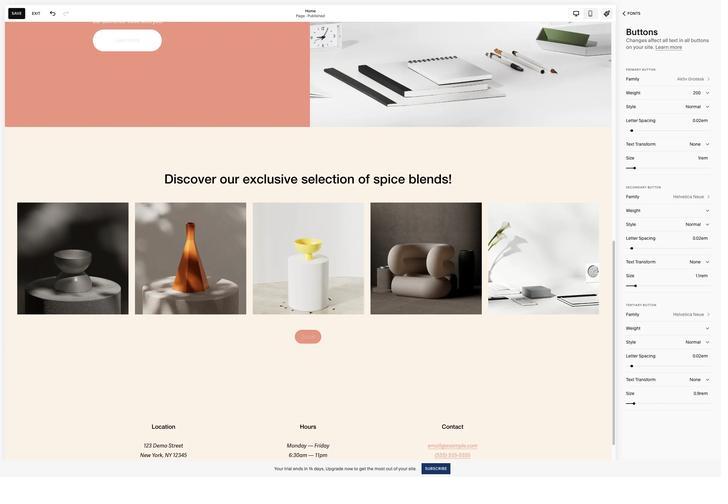 Task type: vqa. For each thing, say whether or not it's contained in the screenshot.


Task type: locate. For each thing, give the bounding box(es) containing it.
spacing
[[639, 118, 656, 123], [639, 236, 656, 241], [639, 353, 656, 359]]

normal for secondary button
[[686, 222, 701, 227]]

family down tertiary
[[626, 312, 639, 317]]

1 vertical spatial size text field
[[694, 390, 709, 397]]

published
[[307, 13, 325, 18]]

weight down secondary
[[626, 208, 641, 213]]

0 vertical spatial letter spacing range field
[[626, 124, 711, 137]]

3 normal from the top
[[686, 340, 701, 345]]

1 vertical spatial letter
[[626, 236, 638, 241]]

3 letter spacing from the top
[[626, 353, 656, 359]]

3 text transform from the top
[[626, 377, 656, 383]]

2 text transform from the top
[[626, 259, 656, 265]]

3 none from the top
[[690, 377, 701, 383]]

get
[[359, 466, 366, 472]]

site. down affect
[[645, 44, 654, 50]]

1 vertical spatial weight field
[[626, 322, 711, 335]]

0 vertical spatial text transform
[[626, 141, 656, 147]]

1 transform from the top
[[635, 141, 656, 147]]

2 vertical spatial transform
[[635, 377, 656, 383]]

2 letter from the top
[[626, 236, 638, 241]]

tertiary
[[626, 304, 642, 307]]

1 letter spacing from the top
[[626, 118, 656, 123]]

1 weight from the top
[[626, 90, 641, 96]]

your inside changes affect all text in all buttons on your site.
[[633, 44, 644, 50]]

trial
[[284, 466, 292, 472]]

weight for tertiary button
[[626, 326, 641, 331]]

3 style from the top
[[626, 340, 636, 345]]

1 vertical spatial size range field
[[626, 279, 711, 293]]

1 helvetica from the top
[[673, 194, 692, 200]]

spacing for secondary
[[639, 236, 656, 241]]

0 vertical spatial site.
[[645, 44, 654, 50]]

save
[[12, 11, 22, 16]]

in left 14
[[304, 466, 308, 472]]

2 vertical spatial letter spacing
[[626, 353, 656, 359]]

normal
[[686, 104, 701, 109], [686, 222, 701, 227], [686, 340, 701, 345]]

weight
[[626, 90, 641, 96], [626, 208, 641, 213], [626, 326, 641, 331]]

upgrade
[[326, 466, 343, 472]]

text transform for secondary
[[626, 259, 656, 265]]

3 letter from the top
[[626, 353, 638, 359]]

your right the of
[[398, 466, 407, 472]]

3 text from the top
[[626, 377, 634, 383]]

style for primary button
[[626, 104, 636, 109]]

1 vertical spatial style
[[626, 222, 636, 227]]

normal for tertiary button
[[686, 340, 701, 345]]

0 horizontal spatial your
[[398, 466, 407, 472]]

0 vertical spatial none
[[690, 141, 701, 147]]

1 letter spacing text field from the top
[[693, 117, 709, 124]]

2 vertical spatial family
[[626, 312, 639, 317]]

family down secondary
[[626, 194, 639, 200]]

fonts button
[[616, 7, 647, 20]]

grotesk
[[688, 76, 704, 82]]

now
[[345, 466, 353, 472]]

1 vertical spatial letter spacing
[[626, 236, 656, 241]]

2 vertical spatial text
[[626, 377, 634, 383]]

size for tertiary button
[[626, 391, 635, 396]]

2 size from the top
[[626, 273, 635, 279]]

1 vertical spatial none
[[690, 259, 701, 265]]

1 neue from the top
[[693, 194, 704, 200]]

2 text from the top
[[626, 259, 634, 265]]

2 letter spacing range field from the top
[[626, 242, 711, 255]]

1 size from the top
[[626, 155, 635, 161]]

1 none from the top
[[690, 141, 701, 147]]

2 helvetica neue from the top
[[673, 312, 704, 317]]

0 vertical spatial letter spacing text field
[[693, 117, 709, 124]]

1 vertical spatial size
[[626, 273, 635, 279]]

all
[[663, 37, 668, 43], [685, 37, 690, 43]]

text
[[626, 141, 634, 147], [626, 259, 634, 265], [626, 377, 634, 383]]

site. right the of
[[408, 466, 417, 472]]

2 vertical spatial letter
[[626, 353, 638, 359]]

0 horizontal spatial in
[[304, 466, 308, 472]]

helvetica neue for secondary button
[[673, 194, 704, 200]]

2 vertical spatial style
[[626, 340, 636, 345]]

2 vertical spatial none
[[690, 377, 701, 383]]

tab list
[[569, 8, 598, 18]]

1 letter from the top
[[626, 118, 638, 123]]

0 vertical spatial size
[[626, 155, 635, 161]]

subscribe button
[[422, 463, 450, 474]]

size text field for tertiary button
[[694, 390, 709, 397]]

1 vertical spatial weight
[[626, 208, 641, 213]]

learn
[[655, 44, 669, 50]]

Letter Spacing text field
[[693, 117, 709, 124], [693, 353, 709, 359]]

secondary button
[[626, 186, 661, 189]]

0 vertical spatial button
[[642, 68, 656, 71]]

button
[[642, 68, 656, 71], [648, 186, 661, 189], [643, 304, 657, 307]]

0 horizontal spatial site.
[[408, 466, 417, 472]]

2 vertical spatial button
[[643, 304, 657, 307]]

save button
[[8, 8, 25, 19]]

2 transform from the top
[[635, 259, 656, 265]]

1 vertical spatial your
[[398, 466, 407, 472]]

1 horizontal spatial all
[[685, 37, 690, 43]]

3 family from the top
[[626, 312, 639, 317]]

0 vertical spatial transform
[[635, 141, 656, 147]]

site.
[[645, 44, 654, 50], [408, 466, 417, 472]]

letter spacing text field for aktiv grotesk
[[693, 117, 709, 124]]

0 vertical spatial letter
[[626, 118, 638, 123]]

1 vertical spatial letter spacing text field
[[693, 353, 709, 359]]

changes affect all text in all buttons on your site.
[[626, 37, 709, 50]]

in
[[679, 37, 683, 43], [304, 466, 308, 472]]

your
[[633, 44, 644, 50], [398, 466, 407, 472]]

0 vertical spatial helvetica neue
[[673, 194, 704, 200]]

0 vertical spatial helvetica
[[673, 194, 692, 200]]

3 size range field from the top
[[626, 397, 711, 410]]

button for primary button
[[642, 68, 656, 71]]

1 normal from the top
[[686, 104, 701, 109]]

1 vertical spatial helvetica neue
[[673, 312, 704, 317]]

exit
[[32, 11, 40, 16]]

style
[[626, 104, 636, 109], [626, 222, 636, 227], [626, 340, 636, 345]]

Size text field
[[696, 272, 709, 279], [694, 390, 709, 397]]

0 vertical spatial neue
[[693, 194, 704, 200]]

2 helvetica from the top
[[673, 312, 692, 317]]

2 letter spacing from the top
[[626, 236, 656, 241]]

helvetica neue
[[673, 194, 704, 200], [673, 312, 704, 317]]

0 vertical spatial family
[[626, 76, 639, 82]]

2 weight field from the top
[[626, 322, 711, 335]]

1 spacing from the top
[[639, 118, 656, 123]]

2 neue from the top
[[693, 312, 704, 317]]

Letter Spacing text field
[[693, 235, 709, 242]]

all up learn
[[663, 37, 668, 43]]

0 vertical spatial weight field
[[626, 204, 711, 217]]

size range field for tertiary button
[[626, 397, 711, 410]]

1 vertical spatial button
[[648, 186, 661, 189]]

weight field for secondary button
[[626, 204, 711, 217]]

learn more
[[655, 44, 682, 50]]

2 size range field from the top
[[626, 279, 711, 293]]

the
[[367, 466, 374, 472]]

0 vertical spatial size range field
[[626, 161, 711, 175]]

1 vertical spatial transform
[[635, 259, 656, 265]]

2 style from the top
[[626, 222, 636, 227]]

text for primary button
[[626, 141, 634, 147]]

2 vertical spatial size
[[626, 391, 635, 396]]

2 vertical spatial normal
[[686, 340, 701, 345]]

None field
[[626, 86, 711, 100], [626, 100, 711, 113], [626, 137, 711, 151], [626, 218, 711, 231], [626, 255, 711, 269], [626, 336, 711, 349], [626, 373, 711, 387], [626, 86, 711, 100], [626, 100, 711, 113], [626, 137, 711, 151], [626, 218, 711, 231], [626, 255, 711, 269], [626, 336, 711, 349], [626, 373, 711, 387]]

aktiv grotesk
[[677, 76, 704, 82]]

most
[[375, 466, 385, 472]]

1 text from the top
[[626, 141, 634, 147]]

none
[[690, 141, 701, 147], [690, 259, 701, 265], [690, 377, 701, 383]]

weight down primary
[[626, 90, 641, 96]]

button right secondary
[[648, 186, 661, 189]]

1 letter spacing range field from the top
[[626, 124, 711, 137]]

1 vertical spatial family
[[626, 194, 639, 200]]

0 vertical spatial letter spacing
[[626, 118, 656, 123]]

1 text transform from the top
[[626, 141, 656, 147]]

weight down tertiary
[[626, 326, 641, 331]]

text transform
[[626, 141, 656, 147], [626, 259, 656, 265], [626, 377, 656, 383]]

1 horizontal spatial in
[[679, 37, 683, 43]]

1 vertical spatial text transform
[[626, 259, 656, 265]]

3 weight from the top
[[626, 326, 641, 331]]

2 weight from the top
[[626, 208, 641, 213]]

0 vertical spatial style
[[626, 104, 636, 109]]

0 vertical spatial weight
[[626, 90, 641, 96]]

letter spacing for secondary
[[626, 236, 656, 241]]

2 normal from the top
[[686, 222, 701, 227]]

button right primary
[[642, 68, 656, 71]]

helvetica neue for tertiary button
[[673, 312, 704, 317]]

1 vertical spatial in
[[304, 466, 308, 472]]

transform for primary
[[635, 141, 656, 147]]

1 vertical spatial spacing
[[639, 236, 656, 241]]

letter for tertiary button
[[626, 353, 638, 359]]

1 weight field from the top
[[626, 204, 711, 217]]

0 horizontal spatial all
[[663, 37, 668, 43]]

2 vertical spatial size range field
[[626, 397, 711, 410]]

weight for secondary button
[[626, 208, 641, 213]]

changes
[[626, 37, 647, 43]]

size range field for primary button
[[626, 161, 711, 175]]

1 helvetica neue from the top
[[673, 194, 704, 200]]

1 vertical spatial neue
[[693, 312, 704, 317]]

1 vertical spatial helvetica
[[673, 312, 692, 317]]

1 vertical spatial normal
[[686, 222, 701, 227]]

200
[[693, 90, 701, 96]]

letter
[[626, 118, 638, 123], [626, 236, 638, 241], [626, 353, 638, 359]]

buttons
[[626, 27, 658, 37]]

size
[[626, 155, 635, 161], [626, 273, 635, 279], [626, 391, 635, 396]]

button right tertiary
[[643, 304, 657, 307]]

0 vertical spatial your
[[633, 44, 644, 50]]

3 transform from the top
[[635, 377, 656, 383]]

2 vertical spatial spacing
[[639, 353, 656, 359]]

page
[[296, 13, 305, 18]]

3 size from the top
[[626, 391, 635, 396]]

0 vertical spatial normal
[[686, 104, 701, 109]]

normal for primary button
[[686, 104, 701, 109]]

neue for tertiary button
[[693, 312, 704, 317]]

Weight field
[[626, 204, 711, 217], [626, 322, 711, 335]]

helvetica
[[673, 194, 692, 200], [673, 312, 692, 317]]

Size text field
[[698, 155, 709, 161]]

2 letter spacing text field from the top
[[693, 353, 709, 359]]

subscribe
[[425, 466, 447, 471]]

home
[[305, 8, 316, 13]]

0 vertical spatial size text field
[[696, 272, 709, 279]]

family down primary
[[626, 76, 639, 82]]

1 size range field from the top
[[626, 161, 711, 175]]

1 vertical spatial letter spacing range field
[[626, 242, 711, 255]]

0 vertical spatial spacing
[[639, 118, 656, 123]]

1 horizontal spatial site.
[[645, 44, 654, 50]]

transform
[[635, 141, 656, 147], [635, 259, 656, 265], [635, 377, 656, 383]]

Size range field
[[626, 161, 711, 175], [626, 279, 711, 293], [626, 397, 711, 410]]

letter spacing
[[626, 118, 656, 123], [626, 236, 656, 241], [626, 353, 656, 359]]

3 spacing from the top
[[639, 353, 656, 359]]

2 none from the top
[[690, 259, 701, 265]]

1 vertical spatial text
[[626, 259, 634, 265]]

weight for primary button
[[626, 90, 641, 96]]

all left buttons
[[685, 37, 690, 43]]

1 family from the top
[[626, 76, 639, 82]]

of
[[394, 466, 398, 472]]

Letter Spacing range field
[[626, 124, 711, 137], [626, 242, 711, 255], [626, 359, 711, 373]]

2 vertical spatial text transform
[[626, 377, 656, 383]]

fonts
[[628, 11, 641, 16]]

0 vertical spatial text
[[626, 141, 634, 147]]

text transform for tertiary
[[626, 377, 656, 383]]

2 family from the top
[[626, 194, 639, 200]]

size for primary button
[[626, 155, 635, 161]]

3 letter spacing range field from the top
[[626, 359, 711, 373]]

style for secondary button
[[626, 222, 636, 227]]

0 vertical spatial in
[[679, 37, 683, 43]]

ends
[[293, 466, 303, 472]]

2 spacing from the top
[[639, 236, 656, 241]]

2 vertical spatial weight
[[626, 326, 641, 331]]

1 style from the top
[[626, 104, 636, 109]]

in right text
[[679, 37, 683, 43]]

affect
[[648, 37, 662, 43]]

neue
[[693, 194, 704, 200], [693, 312, 704, 317]]

on
[[626, 44, 632, 50]]

1 horizontal spatial your
[[633, 44, 644, 50]]

family
[[626, 76, 639, 82], [626, 194, 639, 200], [626, 312, 639, 317]]

your down changes
[[633, 44, 644, 50]]

text for tertiary button
[[626, 377, 634, 383]]

2 vertical spatial letter spacing range field
[[626, 359, 711, 373]]



Task type: describe. For each thing, give the bounding box(es) containing it.
letter spacing for primary
[[626, 118, 656, 123]]

tertiary button
[[626, 304, 657, 307]]

your
[[274, 466, 283, 472]]

family for secondary
[[626, 194, 639, 200]]

letter spacing range field for primary button
[[626, 124, 711, 137]]

letter for secondary button
[[626, 236, 638, 241]]

letter spacing range field for tertiary button
[[626, 359, 711, 373]]

letter spacing text field for helvetica neue
[[693, 353, 709, 359]]

transform for secondary
[[635, 259, 656, 265]]

learn more link
[[655, 44, 682, 50]]

none for tertiary button
[[690, 377, 701, 383]]

aktiv
[[677, 76, 687, 82]]

buttons
[[691, 37, 709, 43]]

primary
[[626, 68, 641, 71]]

primary button
[[626, 68, 656, 71]]

size range field for secondary button
[[626, 279, 711, 293]]

to
[[354, 466, 358, 472]]

your trial ends in 14 days. upgrade now to get the most out of your site.
[[274, 466, 417, 472]]

transform for tertiary
[[635, 377, 656, 383]]

1 all from the left
[[663, 37, 668, 43]]

helvetica for secondary button
[[673, 194, 692, 200]]

weight field for tertiary button
[[626, 322, 711, 335]]

none for primary button
[[690, 141, 701, 147]]

text
[[669, 37, 678, 43]]

letter spacing for tertiary
[[626, 353, 656, 359]]

·
[[306, 13, 307, 18]]

button for secondary button
[[648, 186, 661, 189]]

button for tertiary button
[[643, 304, 657, 307]]

secondary
[[626, 186, 647, 189]]

14
[[309, 466, 313, 472]]

site. inside changes affect all text in all buttons on your site.
[[645, 44, 654, 50]]

spacing for primary
[[639, 118, 656, 123]]

more
[[670, 44, 682, 50]]

family for tertiary
[[626, 312, 639, 317]]

size text field for secondary button
[[696, 272, 709, 279]]

none for secondary button
[[690, 259, 701, 265]]

out
[[386, 466, 393, 472]]

2 all from the left
[[685, 37, 690, 43]]

style for tertiary button
[[626, 340, 636, 345]]

letter spacing range field for secondary button
[[626, 242, 711, 255]]

helvetica for tertiary button
[[673, 312, 692, 317]]

spacing for tertiary
[[639, 353, 656, 359]]

days.
[[314, 466, 325, 472]]

neue for secondary button
[[693, 194, 704, 200]]

size for secondary button
[[626, 273, 635, 279]]

text transform for primary
[[626, 141, 656, 147]]

1 vertical spatial site.
[[408, 466, 417, 472]]

text for secondary button
[[626, 259, 634, 265]]

home page · published
[[296, 8, 325, 18]]

exit button
[[29, 8, 44, 19]]

letter for primary button
[[626, 118, 638, 123]]

in inside changes affect all text in all buttons on your site.
[[679, 37, 683, 43]]

family for primary
[[626, 76, 639, 82]]



